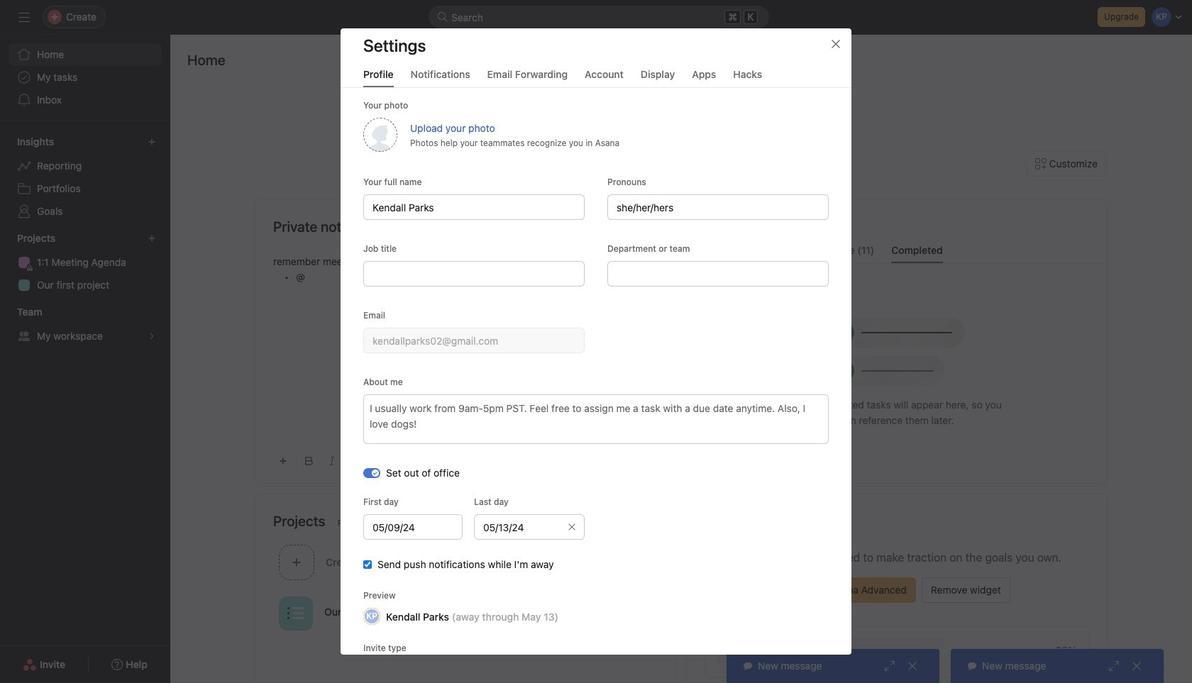 Task type: vqa. For each thing, say whether or not it's contained in the screenshot.
Hide sidebar "image"
yes



Task type: locate. For each thing, give the bounding box(es) containing it.
1 horizontal spatial close image
[[1132, 661, 1143, 672]]

1 horizontal spatial expand new message image
[[1109, 661, 1120, 672]]

None text field
[[608, 261, 829, 287], [364, 515, 463, 540], [608, 261, 829, 287], [364, 515, 463, 540]]

expand new message image
[[885, 661, 896, 672], [1109, 661, 1120, 672]]

0 horizontal spatial close image
[[831, 38, 842, 50]]

insights element
[[0, 129, 170, 226]]

add profile photo image
[[705, 212, 739, 246]]

Third-person pronouns (e.g. she/her/hers) text field
[[608, 195, 829, 220]]

bold image
[[305, 457, 314, 466]]

strikethrough image
[[373, 457, 382, 466]]

people image
[[480, 554, 497, 571]]

list image
[[288, 605, 305, 622]]

None checkbox
[[364, 561, 372, 569]]

None text field
[[364, 195, 585, 220], [364, 261, 585, 287], [364, 328, 585, 354], [364, 195, 585, 220], [364, 261, 585, 287], [364, 328, 585, 354]]

close image
[[831, 38, 842, 50], [1132, 661, 1143, 672]]

switch
[[364, 468, 381, 478]]

document
[[273, 254, 658, 439]]

toolbar
[[273, 445, 658, 477]]

0 horizontal spatial expand new message image
[[885, 661, 896, 672]]

0 vertical spatial close image
[[831, 38, 842, 50]]



Task type: describe. For each thing, give the bounding box(es) containing it.
hide sidebar image
[[18, 11, 30, 23]]

teams element
[[0, 300, 170, 351]]

projects element
[[0, 226, 170, 300]]

prominent image
[[437, 11, 449, 23]]

italics image
[[328, 457, 337, 466]]

clear date image
[[568, 523, 577, 532]]

1 vertical spatial close image
[[1132, 661, 1143, 672]]

1 expand new message image from the left
[[885, 661, 896, 672]]

close image
[[907, 661, 919, 672]]

upload new photo image
[[364, 118, 398, 152]]

2 expand new message image from the left
[[1109, 661, 1120, 672]]

global element
[[0, 35, 170, 120]]

I usually work from 9am-5pm PST. Feel free to assign me a task with a due date anytime. Also, I love dogs! text field
[[364, 395, 829, 444]]

Optional text field
[[474, 515, 585, 540]]



